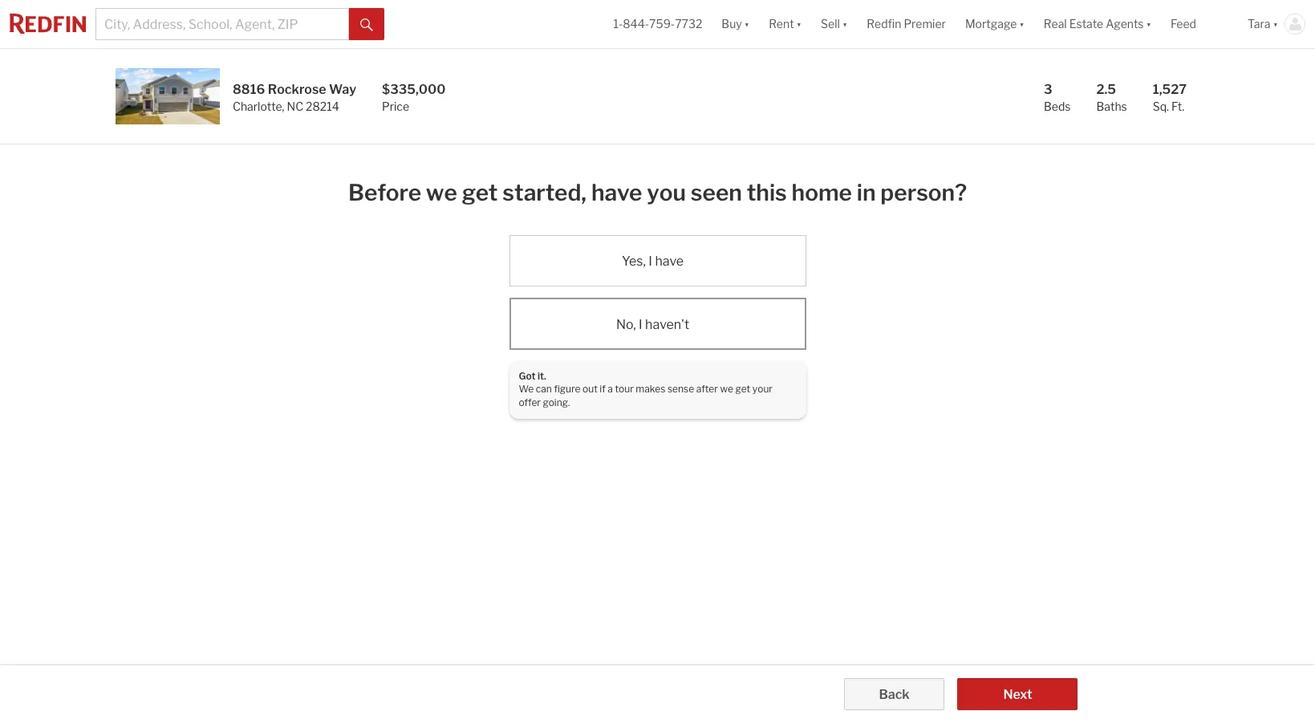 Task type: locate. For each thing, give the bounding box(es) containing it.
0 vertical spatial have
[[591, 179, 642, 206]]

rent
[[769, 17, 794, 31]]

0 horizontal spatial we
[[426, 179, 457, 206]]

0 vertical spatial we
[[426, 179, 457, 206]]

mortgage
[[965, 17, 1017, 31]]

going.
[[543, 396, 570, 408]]

,
[[282, 100, 284, 113]]

5 ▾ from the left
[[1146, 17, 1152, 31]]

nc
[[287, 100, 303, 113]]

after
[[696, 383, 718, 395]]

sell ▾ button
[[811, 0, 857, 48]]

1 vertical spatial i
[[639, 317, 642, 332]]

sell ▾
[[821, 17, 848, 31]]

▾ right mortgage on the top right of page
[[1019, 17, 1025, 31]]

real estate agents ▾
[[1044, 17, 1152, 31]]

3 ▾ from the left
[[843, 17, 848, 31]]

premier
[[904, 17, 946, 31]]

▾ for buy ▾
[[744, 17, 750, 31]]

get inside got it. we can figure out if a tour makes sense after we get your offer going.
[[736, 383, 751, 395]]

home
[[792, 179, 852, 206]]

ft.
[[1172, 100, 1185, 113]]

have left you
[[591, 179, 642, 206]]

sell ▾ button
[[821, 0, 848, 48]]

makes
[[636, 383, 666, 395]]

$335,000
[[382, 82, 446, 97]]

$335,000 price
[[382, 82, 446, 113]]

▾ for rent ▾
[[797, 17, 802, 31]]

1 horizontal spatial we
[[720, 383, 733, 395]]

if
[[600, 383, 606, 395]]

tara
[[1248, 17, 1271, 31]]

1 ▾ from the left
[[744, 17, 750, 31]]

we right before
[[426, 179, 457, 206]]

759-
[[649, 17, 675, 31]]

we right after
[[720, 383, 733, 395]]

8816
[[233, 82, 265, 97]]

0 vertical spatial get
[[462, 179, 498, 206]]

▾ right sell
[[843, 17, 848, 31]]

buy ▾ button
[[722, 0, 750, 48]]

get left your
[[736, 383, 751, 395]]

▾ right buy
[[744, 17, 750, 31]]

buy ▾
[[722, 17, 750, 31]]

we inside before we get started, have you seen this home in person?. required field. element
[[426, 179, 457, 206]]

in
[[857, 179, 876, 206]]

this
[[747, 179, 787, 206]]

1 vertical spatial get
[[736, 383, 751, 395]]

i right "no,"
[[639, 317, 642, 332]]

i
[[649, 254, 652, 269], [639, 317, 642, 332]]

have
[[591, 179, 642, 206], [655, 254, 684, 269]]

rent ▾ button
[[769, 0, 802, 48]]

▾ right rent
[[797, 17, 802, 31]]

way
[[329, 82, 356, 97]]

price
[[382, 100, 409, 113]]

a
[[608, 383, 613, 395]]

0 horizontal spatial have
[[591, 179, 642, 206]]

1 horizontal spatial i
[[649, 254, 652, 269]]

▾
[[744, 17, 750, 31], [797, 17, 802, 31], [843, 17, 848, 31], [1019, 17, 1025, 31], [1146, 17, 1152, 31], [1273, 17, 1278, 31]]

feed button
[[1161, 0, 1238, 48]]

your
[[753, 383, 773, 395]]

figure
[[554, 383, 581, 395]]

yes, i have
[[622, 254, 684, 269]]

get left started, at the top left
[[462, 179, 498, 206]]

get
[[462, 179, 498, 206], [736, 383, 751, 395]]

8816 rockrose way charlotte , nc 28214
[[233, 82, 356, 113]]

have right yes,
[[655, 254, 684, 269]]

mortgage ▾
[[965, 17, 1025, 31]]

6 ▾ from the left
[[1273, 17, 1278, 31]]

0 vertical spatial i
[[649, 254, 652, 269]]

redfin premier
[[867, 17, 946, 31]]

sell
[[821, 17, 840, 31]]

no,
[[616, 317, 636, 332]]

1 horizontal spatial get
[[736, 383, 751, 395]]

28214
[[306, 100, 339, 113]]

▾ right agents
[[1146, 17, 1152, 31]]

can
[[536, 383, 552, 395]]

0 horizontal spatial get
[[462, 179, 498, 206]]

buy ▾ button
[[712, 0, 759, 48]]

1 vertical spatial have
[[655, 254, 684, 269]]

7732
[[675, 17, 702, 31]]

mortgage ▾ button
[[965, 0, 1025, 48]]

2 ▾ from the left
[[797, 17, 802, 31]]

we
[[426, 179, 457, 206], [720, 383, 733, 395]]

haven't
[[645, 317, 689, 332]]

▾ right tara
[[1273, 17, 1278, 31]]

next
[[1003, 687, 1032, 702]]

3 beds
[[1044, 82, 1071, 113]]

i right yes,
[[649, 254, 652, 269]]

0 horizontal spatial i
[[639, 317, 642, 332]]

2.5
[[1097, 82, 1116, 97]]

redfin
[[867, 17, 902, 31]]

4 ▾ from the left
[[1019, 17, 1025, 31]]

rent ▾ button
[[759, 0, 811, 48]]

1 vertical spatial we
[[720, 383, 733, 395]]



Task type: describe. For each thing, give the bounding box(es) containing it.
it.
[[538, 370, 546, 382]]

▾ for mortgage ▾
[[1019, 17, 1025, 31]]

started,
[[503, 179, 587, 206]]

we inside got it. we can figure out if a tour makes sense after we get your offer going.
[[720, 383, 733, 395]]

real
[[1044, 17, 1067, 31]]

back button
[[844, 678, 945, 710]]

before
[[348, 179, 421, 206]]

got
[[519, 370, 536, 382]]

rockrose
[[268, 82, 326, 97]]

sq.
[[1153, 100, 1169, 113]]

1-844-759-7732 link
[[613, 17, 702, 31]]

you
[[647, 179, 686, 206]]

estate
[[1069, 17, 1104, 31]]

we
[[519, 383, 534, 395]]

844-
[[623, 17, 649, 31]]

tara ▾
[[1248, 17, 1278, 31]]

got it. we can figure out if a tour makes sense after we get your offer going.
[[519, 370, 773, 408]]

1-
[[613, 17, 623, 31]]

person?
[[881, 179, 967, 206]]

1,527
[[1153, 82, 1187, 97]]

sense
[[668, 383, 694, 395]]

no, i haven't
[[616, 317, 689, 332]]

baths
[[1097, 100, 1127, 113]]

next button
[[958, 678, 1078, 710]]

out
[[583, 383, 598, 395]]

real estate agents ▾ link
[[1044, 0, 1152, 48]]

submit search image
[[360, 18, 373, 31]]

offer
[[519, 396, 541, 408]]

City, Address, School, Agent, ZIP search field
[[95, 8, 349, 40]]

charlotte
[[233, 100, 282, 113]]

2.5 baths
[[1097, 82, 1127, 113]]

back
[[879, 687, 910, 702]]

agents
[[1106, 17, 1144, 31]]

beds
[[1044, 100, 1071, 113]]

1-844-759-7732
[[613, 17, 702, 31]]

▾ for tara ▾
[[1273, 17, 1278, 31]]

before we get started, have you seen this home in person?
[[348, 179, 967, 206]]

3
[[1044, 82, 1053, 97]]

before we get started, have you seen this home in person?. required field. element
[[348, 170, 967, 209]]

feed
[[1171, 17, 1197, 31]]

redfin premier button
[[857, 0, 956, 48]]

▾ inside dropdown button
[[1146, 17, 1152, 31]]

real estate agents ▾ button
[[1034, 0, 1161, 48]]

tour
[[615, 383, 634, 395]]

1,527 sq. ft.
[[1153, 82, 1187, 113]]

i for haven't
[[639, 317, 642, 332]]

buy
[[722, 17, 742, 31]]

1 horizontal spatial have
[[655, 254, 684, 269]]

i for have
[[649, 254, 652, 269]]

yes,
[[622, 254, 646, 269]]

▾ for sell ▾
[[843, 17, 848, 31]]

mortgage ▾ button
[[956, 0, 1034, 48]]

rent ▾
[[769, 17, 802, 31]]

seen
[[691, 179, 742, 206]]



Task type: vqa. For each thing, say whether or not it's contained in the screenshot.
the left 525K
no



